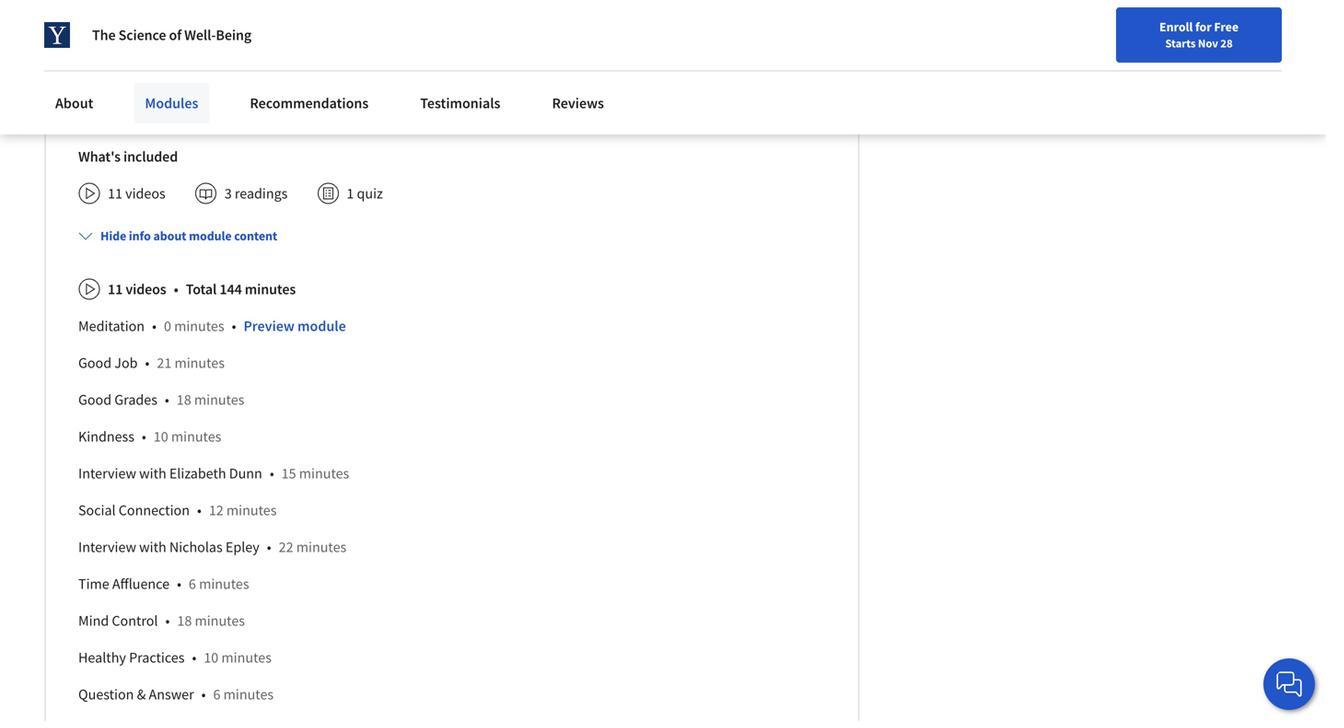 Task type: vqa. For each thing, say whether or not it's contained in the screenshot.


Task type: describe. For each thing, give the bounding box(es) containing it.
28
[[1221, 36, 1233, 51]]

science
[[118, 26, 166, 44]]

18 for mind control
[[177, 612, 192, 630]]

stuff
[[78, 51, 116, 74]]

1 horizontal spatial module
[[706, 65, 754, 83]]

• right answer
[[201, 685, 206, 704]]

what
[[78, 111, 110, 129]]

• left 21
[[145, 354, 150, 372]]

minutes up preview
[[245, 280, 296, 299]]

question
[[78, 685, 134, 704]]

• left preview
[[232, 317, 236, 335]]

testimonials
[[420, 94, 500, 112]]

about
[[153, 228, 186, 244]]

control
[[112, 612, 158, 630]]

• left total
[[174, 280, 178, 299]]

videos inside info about module content element
[[126, 280, 166, 299]]

individuals
[[53, 9, 123, 28]]

1 11 from the top
[[108, 184, 122, 203]]

0
[[164, 317, 171, 335]]

healthy practices • 10 minutes
[[78, 649, 272, 667]]

improve
[[194, 111, 245, 129]]

really
[[156, 51, 203, 74]]

• left 0 at the left top of the page
[[152, 317, 157, 335]]

kindness
[[78, 428, 134, 446]]

time
[[78, 575, 109, 593]]

starts
[[1165, 36, 1196, 51]]

1 quiz
[[347, 184, 383, 203]]

• left the 15
[[270, 464, 274, 483]]

do
[[159, 111, 175, 129]]

about
[[55, 94, 93, 112]]

144
[[220, 280, 242, 299]]

1
[[347, 184, 354, 203]]

hide info about module content button
[[71, 219, 285, 253]]

interview with nicholas epley • 22 minutes
[[78, 538, 346, 556]]

preview
[[244, 317, 295, 335]]

&
[[137, 685, 146, 704]]

our
[[248, 111, 269, 129]]

• left 12
[[197, 501, 202, 520]]

reviews
[[552, 94, 604, 112]]

that
[[120, 51, 152, 74]]

good for good grades
[[78, 391, 112, 409]]

of
[[169, 26, 181, 44]]

happy
[[283, 51, 334, 74]]

• total 144 minutes
[[174, 280, 296, 299]]

18 for good grades
[[177, 391, 191, 409]]

can
[[113, 111, 135, 129]]

• right affluence
[[177, 575, 181, 593]]

hide info about module content
[[100, 228, 277, 244]]

happiness?
[[272, 111, 341, 129]]

21
[[157, 354, 172, 372]]

preview module link
[[244, 317, 346, 335]]

social
[[78, 501, 116, 520]]

minutes right 21
[[174, 354, 225, 372]]

12
[[209, 501, 224, 520]]

module details
[[706, 65, 800, 83]]

makes
[[207, 51, 256, 74]]

nov
[[1198, 36, 1218, 51]]

info
[[129, 228, 151, 244]]

shopping cart: 1 item image
[[948, 51, 983, 80]]

• left 22
[[267, 538, 271, 556]]

22
[[279, 538, 293, 556]]

1 11 videos from the top
[[108, 184, 166, 203]]

recommendations link
[[239, 83, 380, 123]]

quiz
[[357, 184, 383, 203]]

meditation • 0 minutes • preview module
[[78, 317, 346, 335]]

the
[[92, 26, 116, 44]]

recommendations
[[250, 94, 369, 112]]

interview for interview with nicholas epley
[[78, 538, 136, 556]]

minutes right the 15
[[299, 464, 349, 483]]

free
[[1214, 18, 1239, 35]]

good for good job
[[78, 354, 112, 372]]

english
[[1026, 58, 1070, 76]]

dunn
[[229, 464, 262, 483]]

us
[[260, 51, 280, 74]]

minutes up elizabeth
[[171, 428, 221, 446]]

with for nicholas
[[139, 538, 166, 556]]

about link
[[44, 83, 104, 123]]

modules
[[145, 94, 198, 112]]

mind control • 18 minutes
[[78, 612, 245, 630]]

testimonials link
[[409, 83, 512, 123]]

content
[[234, 228, 277, 244]]

minutes up interview with elizabeth dunn • 15 minutes
[[194, 391, 244, 409]]

connection
[[119, 501, 190, 520]]

grades
[[114, 391, 157, 409]]

elizabeth
[[169, 464, 226, 483]]

15
[[282, 464, 296, 483]]

total
[[186, 280, 217, 299]]

for
[[1195, 18, 1212, 35]]

stuff that really makes us happy module 5 • 3 hours to complete
[[78, 51, 334, 97]]

question & answer • 6 minutes
[[78, 685, 274, 704]]

new
[[868, 58, 892, 75]]

1 vertical spatial to
[[178, 111, 191, 129]]

hide
[[100, 228, 126, 244]]



Task type: locate. For each thing, give the bounding box(es) containing it.
11 inside info about module content element
[[108, 280, 123, 299]]

with down connection
[[139, 538, 166, 556]]

hours
[[155, 80, 186, 97]]

module down stuff
[[78, 80, 119, 97]]

0 vertical spatial module
[[189, 228, 232, 244]]

11 up meditation
[[108, 280, 123, 299]]

minutes right 22
[[296, 538, 346, 556]]

1 vertical spatial 6
[[213, 685, 221, 704]]

2 interview from the top
[[78, 538, 136, 556]]

6 down nicholas
[[189, 575, 196, 593]]

with up connection
[[139, 464, 166, 483]]

1 horizontal spatial 6
[[213, 685, 221, 704]]

1 horizontal spatial 10
[[204, 649, 218, 667]]

18 right grades
[[177, 391, 191, 409]]

to right do
[[178, 111, 191, 129]]

module left details
[[706, 65, 754, 83]]

mind
[[78, 612, 109, 630]]

interview down the kindness at left bottom
[[78, 464, 136, 483]]

complete
[[202, 80, 253, 97]]

• right 5
[[135, 80, 139, 97]]

6 right answer
[[213, 685, 221, 704]]

3 readings
[[224, 184, 288, 203]]

• right grades
[[165, 391, 169, 409]]

None search field
[[262, 48, 566, 85]]

0 vertical spatial to
[[189, 80, 200, 97]]

time affluence • 6 minutes
[[78, 575, 249, 593]]

to right the hours
[[189, 80, 200, 97]]

5
[[121, 80, 127, 97]]

10 up question & answer • 6 minutes
[[204, 649, 218, 667]]

1 vertical spatial interview
[[78, 538, 136, 556]]

good job • 21 minutes
[[78, 354, 225, 372]]

info about module content element
[[71, 212, 825, 721]]

the science of well-being
[[92, 26, 251, 44]]

1 vertical spatial 11
[[108, 280, 123, 299]]

11 videos up meditation
[[108, 280, 166, 299]]

• right control
[[165, 612, 170, 630]]

0 vertical spatial 3
[[146, 80, 153, 97]]

videos up 0 at the left top of the page
[[126, 280, 166, 299]]

meditation
[[78, 317, 145, 335]]

good up the kindness at left bottom
[[78, 391, 112, 409]]

•
[[135, 80, 139, 97], [174, 280, 178, 299], [152, 317, 157, 335], [232, 317, 236, 335], [145, 354, 150, 372], [165, 391, 169, 409], [142, 428, 146, 446], [270, 464, 274, 483], [197, 501, 202, 520], [267, 538, 271, 556], [177, 575, 181, 593], [165, 612, 170, 630], [192, 649, 196, 667], [201, 685, 206, 704]]

good grades • 18 minutes
[[78, 391, 244, 409]]

practices
[[129, 649, 185, 667]]

1 horizontal spatial module
[[298, 317, 346, 335]]

0 vertical spatial good
[[78, 354, 112, 372]]

0 vertical spatial 18
[[177, 391, 191, 409]]

with for elizabeth
[[139, 464, 166, 483]]

0 horizontal spatial 3
[[146, 80, 153, 97]]

included
[[123, 148, 178, 166]]

10 down good grades • 18 minutes
[[154, 428, 168, 446]]

• inside 'stuff that really makes us happy module 5 • 3 hours to complete'
[[135, 80, 139, 97]]

0 horizontal spatial module
[[78, 80, 119, 97]]

3
[[146, 80, 153, 97], [224, 184, 232, 203]]

what can we do to improve our happiness?
[[78, 111, 341, 129]]

3 inside 'stuff that really makes us happy module 5 • 3 hours to complete'
[[146, 80, 153, 97]]

well-
[[184, 26, 216, 44]]

1 vertical spatial 3
[[224, 184, 232, 203]]

1 vertical spatial 18
[[177, 612, 192, 630]]

1 vertical spatial 11 videos
[[108, 280, 166, 299]]

find your new career
[[814, 58, 930, 75]]

for individuals
[[29, 9, 123, 28]]

show notifications image
[[1130, 60, 1152, 82]]

minutes down interview with nicholas epley • 22 minutes at the bottom of the page
[[199, 575, 249, 593]]

0 vertical spatial 11
[[108, 184, 122, 203]]

2 11 from the top
[[108, 280, 123, 299]]

being
[[216, 26, 251, 44]]

social connection • 12 minutes
[[78, 501, 277, 520]]

english button
[[992, 37, 1104, 97]]

healthy
[[78, 649, 126, 667]]

epley
[[226, 538, 260, 556]]

job
[[114, 354, 138, 372]]

11 videos down what's included
[[108, 184, 166, 203]]

what's
[[78, 148, 121, 166]]

1 with from the top
[[139, 464, 166, 483]]

0 horizontal spatial module
[[189, 228, 232, 244]]

2 videos from the top
[[126, 280, 166, 299]]

find
[[814, 58, 838, 75]]

interview down social
[[78, 538, 136, 556]]

0 vertical spatial 10
[[154, 428, 168, 446]]

career
[[894, 58, 930, 75]]

interview
[[78, 464, 136, 483], [78, 538, 136, 556]]

find your new career link
[[805, 55, 939, 78]]

1 vertical spatial good
[[78, 391, 112, 409]]

we
[[138, 111, 156, 129]]

module
[[189, 228, 232, 244], [298, 317, 346, 335]]

1 vertical spatial 10
[[204, 649, 218, 667]]

module right preview
[[298, 317, 346, 335]]

2 11 videos from the top
[[108, 280, 166, 299]]

minutes up the healthy practices • 10 minutes
[[195, 612, 245, 630]]

0 vertical spatial 11 videos
[[108, 184, 166, 203]]

minutes up question & answer • 6 minutes
[[221, 649, 272, 667]]

0 vertical spatial with
[[139, 464, 166, 483]]

enroll for free starts nov 28
[[1160, 18, 1239, 51]]

2 with from the top
[[139, 538, 166, 556]]

0 vertical spatial interview
[[78, 464, 136, 483]]

readings
[[235, 184, 288, 203]]

interview with elizabeth dunn • 15 minutes
[[78, 464, 349, 483]]

module inside dropdown button
[[189, 228, 232, 244]]

11 videos inside info about module content element
[[108, 280, 166, 299]]

11 down what's included
[[108, 184, 122, 203]]

your
[[841, 58, 865, 75]]

enroll
[[1160, 18, 1193, 35]]

18 up the healthy practices • 10 minutes
[[177, 612, 192, 630]]

1 videos from the top
[[125, 184, 166, 203]]

11 videos
[[108, 184, 166, 203], [108, 280, 166, 299]]

minutes right 0 at the left top of the page
[[174, 317, 224, 335]]

0 horizontal spatial 6
[[189, 575, 196, 593]]

answer
[[149, 685, 194, 704]]

• right practices
[[192, 649, 196, 667]]

1 horizontal spatial 3
[[224, 184, 232, 203]]

11
[[108, 184, 122, 203], [108, 280, 123, 299]]

• right the kindness at left bottom
[[142, 428, 146, 446]]

yale university image
[[44, 22, 70, 48]]

kindness • 10 minutes
[[78, 428, 221, 446]]

1 good from the top
[[78, 354, 112, 372]]

0 vertical spatial 6
[[189, 575, 196, 593]]

nicholas
[[169, 538, 223, 556]]

interview for interview with elizabeth dunn
[[78, 464, 136, 483]]

to inside 'stuff that really makes us happy module 5 • 3 hours to complete'
[[189, 80, 200, 97]]

details
[[756, 65, 800, 83]]

chat with us image
[[1275, 670, 1304, 699]]

modules link
[[134, 83, 209, 123]]

3 left the hours
[[146, 80, 153, 97]]

good left job
[[78, 354, 112, 372]]

module inside 'stuff that really makes us happy module 5 • 3 hours to complete'
[[78, 80, 119, 97]]

1 interview from the top
[[78, 464, 136, 483]]

module right about
[[189, 228, 232, 244]]

1 vertical spatial module
[[298, 317, 346, 335]]

0 vertical spatial videos
[[125, 184, 166, 203]]

0 horizontal spatial 10
[[154, 428, 168, 446]]

minutes right 12
[[226, 501, 277, 520]]

coursera image
[[22, 52, 139, 81]]

2 good from the top
[[78, 391, 112, 409]]

for
[[29, 9, 50, 28]]

videos down included at the left top of the page
[[125, 184, 166, 203]]

module
[[706, 65, 754, 83], [78, 80, 119, 97]]

minutes right answer
[[223, 685, 274, 704]]

videos
[[125, 184, 166, 203], [126, 280, 166, 299]]

3 left readings
[[224, 184, 232, 203]]

10
[[154, 428, 168, 446], [204, 649, 218, 667]]

6
[[189, 575, 196, 593], [213, 685, 221, 704]]

what's included
[[78, 148, 178, 166]]

1 vertical spatial with
[[139, 538, 166, 556]]

1 vertical spatial videos
[[126, 280, 166, 299]]



